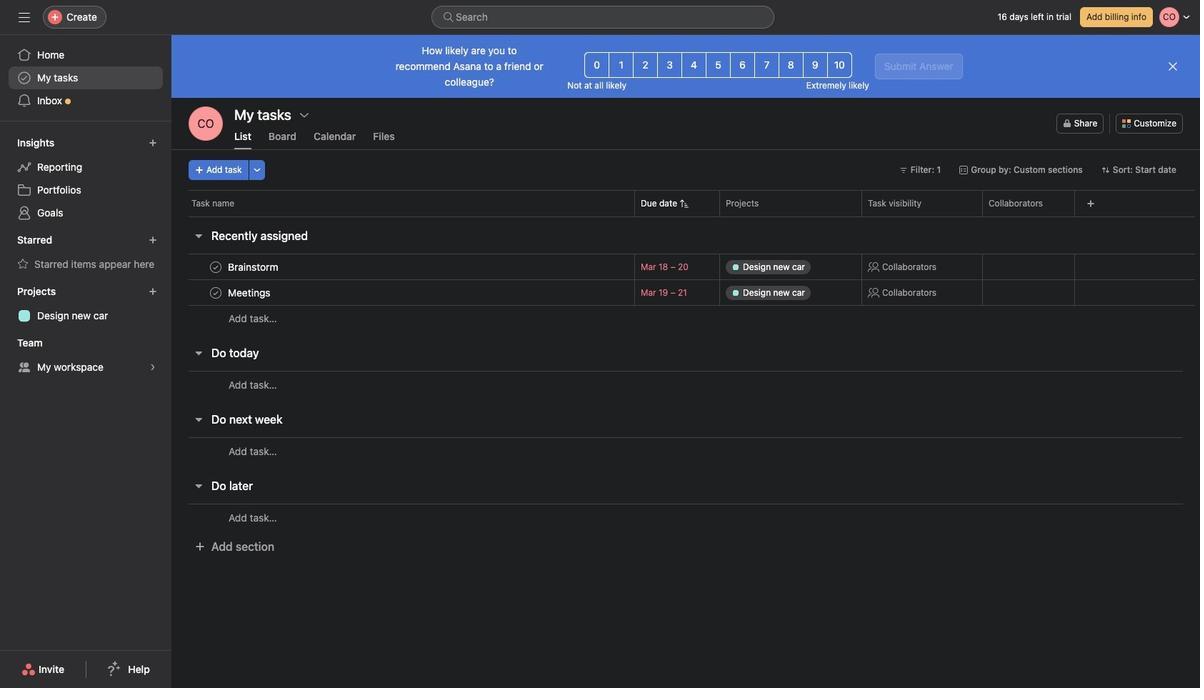Task type: vqa. For each thing, say whether or not it's contained in the screenshot.
list box
yes



Task type: locate. For each thing, give the bounding box(es) containing it.
hide sidebar image
[[19, 11, 30, 23]]

collapse task list for this group image down collapse task list for this group image
[[193, 480, 204, 492]]

1 vertical spatial collapse task list for this group image
[[193, 347, 204, 359]]

task name text field right mark complete checkbox
[[225, 260, 283, 274]]

mark complete image down mark complete checkbox
[[207, 284, 224, 301]]

mark complete image inside brainstorm cell
[[207, 258, 224, 276]]

Task name text field
[[225, 260, 283, 274], [225, 286, 275, 300]]

1 task name text field from the top
[[225, 260, 283, 274]]

2 vertical spatial collapse task list for this group image
[[193, 480, 204, 492]]

mark complete image
[[207, 258, 224, 276], [207, 284, 224, 301]]

collapse task list for this group image up collapse task list for this group image
[[193, 347, 204, 359]]

1 collapse task list for this group image from the top
[[193, 230, 204, 242]]

task name text field inside brainstorm cell
[[225, 260, 283, 274]]

brainstorm cell
[[172, 254, 635, 280]]

task name text field right mark complete option
[[225, 286, 275, 300]]

row
[[172, 190, 1201, 217], [189, 216, 1196, 217], [172, 254, 1201, 280], [172, 280, 1201, 306], [172, 305, 1201, 332], [172, 371, 1201, 398], [172, 438, 1201, 465], [172, 504, 1201, 531]]

option group
[[585, 52, 853, 78]]

1 mark complete image from the top
[[207, 258, 224, 276]]

starred element
[[0, 227, 172, 279]]

projects element
[[0, 279, 172, 330]]

collapse task list for this group image
[[193, 230, 204, 242], [193, 347, 204, 359], [193, 480, 204, 492]]

add field image
[[1087, 199, 1096, 208]]

1 vertical spatial task name text field
[[225, 286, 275, 300]]

collapse task list for this group image
[[193, 414, 204, 425]]

new project or portfolio image
[[149, 287, 157, 296]]

global element
[[0, 35, 172, 121]]

mark complete image for mark complete option
[[207, 284, 224, 301]]

see details, my workspace image
[[149, 363, 157, 372]]

0 vertical spatial collapse task list for this group image
[[193, 230, 204, 242]]

task name text field inside the meetings cell
[[225, 286, 275, 300]]

mark complete image up mark complete option
[[207, 258, 224, 276]]

task name text field for mark complete checkbox
[[225, 260, 283, 274]]

teams element
[[0, 330, 172, 382]]

None radio
[[633, 52, 658, 78], [658, 52, 683, 78], [682, 52, 707, 78], [706, 52, 731, 78], [731, 52, 756, 78], [755, 52, 780, 78], [633, 52, 658, 78], [658, 52, 683, 78], [682, 52, 707, 78], [706, 52, 731, 78], [731, 52, 756, 78], [755, 52, 780, 78]]

view profile settings image
[[189, 107, 223, 141]]

collapse task list for this group image right "add items to starred" icon
[[193, 230, 204, 242]]

list box
[[432, 6, 775, 29]]

0 vertical spatial mark complete image
[[207, 258, 224, 276]]

None radio
[[585, 52, 610, 78], [609, 52, 634, 78], [779, 52, 804, 78], [803, 52, 828, 78], [828, 52, 853, 78], [585, 52, 610, 78], [609, 52, 634, 78], [779, 52, 804, 78], [803, 52, 828, 78], [828, 52, 853, 78]]

column header
[[189, 190, 639, 217]]

2 mark complete image from the top
[[207, 284, 224, 301]]

2 task name text field from the top
[[225, 286, 275, 300]]

mark complete image inside the meetings cell
[[207, 284, 224, 301]]

1 vertical spatial mark complete image
[[207, 284, 224, 301]]

0 vertical spatial task name text field
[[225, 260, 283, 274]]



Task type: describe. For each thing, give the bounding box(es) containing it.
dismiss image
[[1168, 61, 1180, 72]]

task name text field for mark complete option
[[225, 286, 275, 300]]

new insights image
[[149, 139, 157, 147]]

show options image
[[299, 109, 310, 121]]

mark complete image for mark complete checkbox
[[207, 258, 224, 276]]

more actions image
[[253, 166, 261, 174]]

insights element
[[0, 130, 172, 227]]

2 collapse task list for this group image from the top
[[193, 347, 204, 359]]

add items to starred image
[[149, 236, 157, 244]]

Mark complete checkbox
[[207, 258, 224, 276]]

Mark complete checkbox
[[207, 284, 224, 301]]

meetings cell
[[172, 280, 635, 306]]

header recently assigned tree grid
[[172, 254, 1201, 332]]

3 collapse task list for this group image from the top
[[193, 480, 204, 492]]



